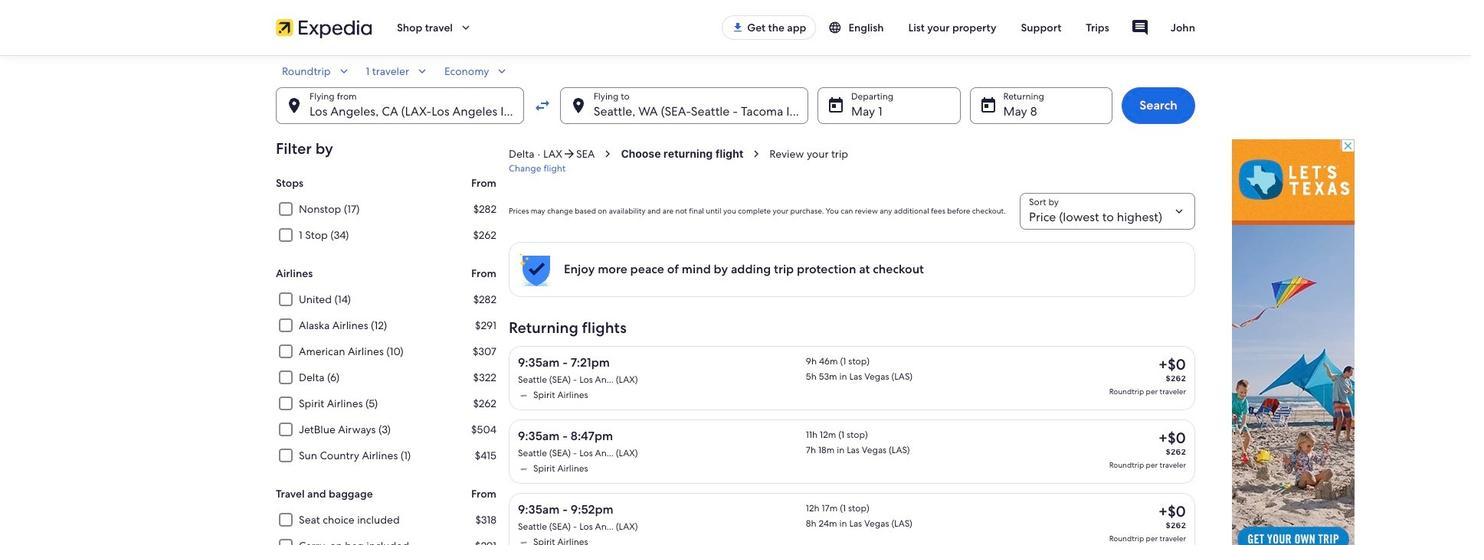 Task type: describe. For each thing, give the bounding box(es) containing it.
download the app button image
[[732, 21, 744, 34]]

expedia logo image
[[276, 17, 373, 38]]

1 small image from the left
[[415, 64, 429, 78]]

0 horizontal spatial small image
[[337, 64, 351, 78]]

trailing image
[[459, 21, 473, 34]]

2 small image from the left
[[496, 64, 509, 78]]

swap origin and destination image
[[533, 97, 552, 115]]

communication center icon image
[[1131, 18, 1150, 37]]



Task type: vqa. For each thing, say whether or not it's contained in the screenshot.
STEP 1 OF 3. DELTA FLIGHT. LAX TO SEA., DELTA element
yes



Task type: locate. For each thing, give the bounding box(es) containing it.
small image
[[829, 21, 849, 34], [337, 64, 351, 78]]

list
[[509, 242, 1196, 546]]

0 horizontal spatial small image
[[415, 64, 429, 78]]

1 vertical spatial small image
[[337, 64, 351, 78]]

directional image
[[563, 147, 576, 161]]

1 horizontal spatial small image
[[496, 64, 509, 78]]

enjoy more peace of mind by adding trip protection at checkout element
[[564, 262, 924, 278]]

1 horizontal spatial small image
[[829, 21, 849, 34]]

None search field
[[276, 64, 1196, 124]]

step 2 of 3. choose returning flight. current page, choose returning flight element
[[621, 147, 770, 161]]

step 1 of 3. delta flight. lax to sea., delta element
[[509, 147, 621, 175]]

small image
[[415, 64, 429, 78], [496, 64, 509, 78]]

0 vertical spatial small image
[[829, 21, 849, 34]]



